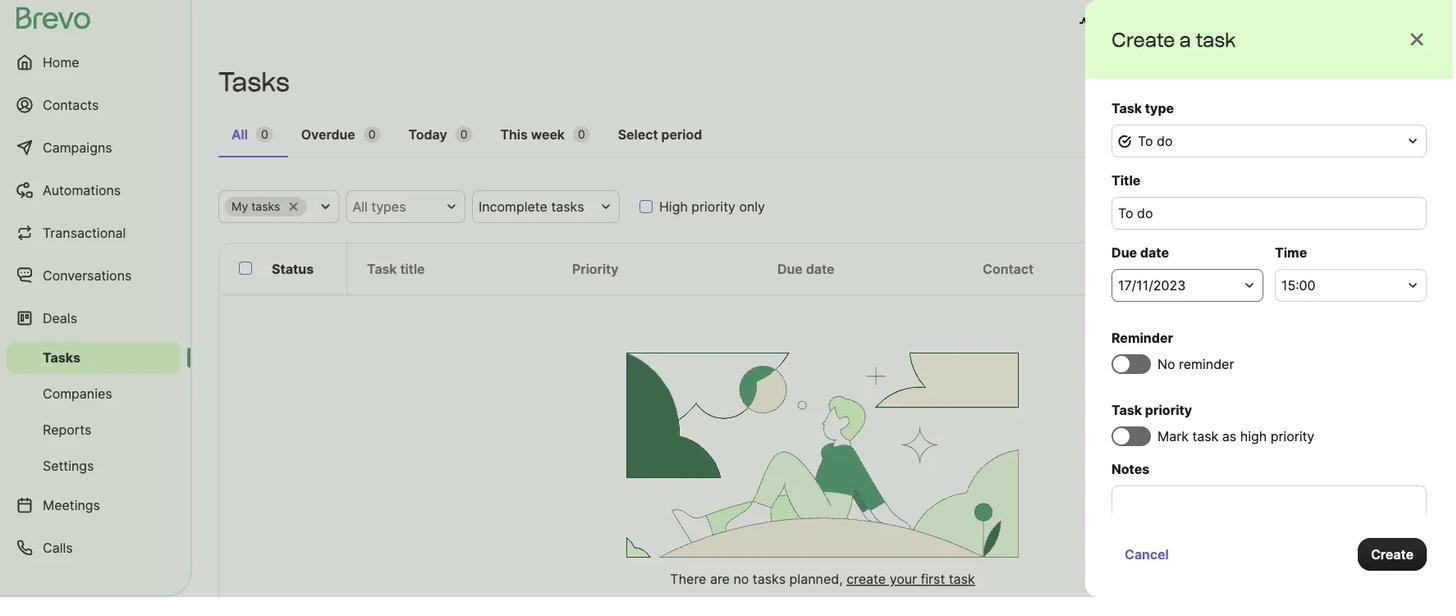 Task type: describe. For each thing, give the bounding box(es) containing it.
create a task button
[[1317, 66, 1428, 99]]

create inside create button
[[1372, 547, 1414, 563]]

plan
[[1170, 15, 1198, 31]]

first
[[921, 572, 946, 588]]

title
[[400, 261, 425, 277]]

to do button
[[1112, 125, 1428, 158]]

No reminder checkbox
[[1112, 355, 1152, 375]]

2 horizontal spatial tasks
[[753, 572, 786, 588]]

as
[[1223, 429, 1237, 445]]

period
[[662, 126, 703, 143]]

this week
[[501, 126, 565, 143]]

2 vertical spatial priority
[[1271, 429, 1315, 445]]

incomplete tasks button
[[472, 191, 620, 223]]

this
[[501, 126, 528, 143]]

due date inside create a task dialog
[[1112, 245, 1170, 261]]

contacts link
[[7, 85, 181, 125]]

there
[[671, 572, 707, 588]]

high
[[660, 199, 688, 215]]

a inside "button"
[[1376, 74, 1384, 90]]

tab list containing all
[[218, 118, 1428, 158]]

15:00 button
[[1276, 269, 1428, 302]]

create a task inside "button"
[[1330, 74, 1414, 90]]

deals link
[[7, 299, 181, 338]]

meetings link
[[7, 486, 181, 526]]

there are no tasks planned, create your first task
[[671, 572, 976, 588]]

transactional
[[43, 225, 126, 241]]

mark
[[1158, 429, 1189, 445]]

select
[[618, 126, 658, 143]]

usage and plan button
[[1067, 7, 1211, 39]]

0 for today
[[461, 128, 468, 142]]

deal
[[1189, 261, 1217, 277]]

home link
[[7, 43, 181, 82]]

types
[[372, 199, 406, 215]]

campaigns link
[[7, 128, 181, 168]]

task for task title
[[367, 261, 397, 277]]

are
[[710, 572, 730, 588]]

time
[[1276, 245, 1308, 261]]

cancel button
[[1112, 539, 1183, 572]]

settings link
[[7, 450, 181, 483]]

all types
[[353, 199, 406, 215]]

contact
[[983, 261, 1034, 277]]

companies link
[[7, 378, 181, 411]]

all types button
[[346, 191, 466, 223]]

high
[[1241, 429, 1268, 445]]

task title
[[367, 261, 425, 277]]

reminder
[[1112, 330, 1174, 346]]

Notes text field
[[1112, 486, 1428, 577]]

reports link
[[7, 414, 181, 447]]

home
[[43, 54, 79, 70]]

my tasks
[[232, 200, 280, 214]]

due inside create a task dialog
[[1112, 245, 1138, 261]]

create button
[[1359, 539, 1428, 572]]

title
[[1112, 172, 1141, 189]]

task inside "button"
[[1387, 74, 1414, 90]]

week
[[531, 126, 565, 143]]

0 for this week
[[578, 128, 585, 142]]

0 vertical spatial create
[[1112, 28, 1176, 51]]

task for task priority
[[1112, 402, 1143, 419]]

overdue
[[301, 126, 355, 143]]

tasks inside "link"
[[43, 350, 81, 366]]

Mark task as high priority checkbox
[[1112, 427, 1152, 447]]

my tasks button
[[218, 191, 340, 223]]

your
[[890, 572, 918, 588]]

incomplete tasks
[[479, 199, 585, 215]]

tasks for my tasks
[[251, 200, 280, 214]]

Search a task search field
[[1181, 191, 1428, 223]]

date inside create a task dialog
[[1141, 245, 1170, 261]]

task priority
[[1112, 402, 1193, 419]]



Task type: vqa. For each thing, say whether or not it's contained in the screenshot.
Cino
no



Task type: locate. For each thing, give the bounding box(es) containing it.
notes
[[1112, 462, 1150, 478]]

due date
[[1112, 245, 1170, 261], [778, 261, 835, 277]]

0 horizontal spatial tasks
[[251, 200, 280, 214]]

usage
[[1100, 15, 1140, 31]]

all
[[232, 126, 248, 143], [353, 199, 368, 215]]

2 horizontal spatial priority
[[1271, 429, 1315, 445]]

priority right high
[[1271, 429, 1315, 445]]

conversations link
[[7, 256, 181, 296]]

create a task dialog
[[1086, 0, 1454, 598]]

1 vertical spatial tasks
[[43, 350, 81, 366]]

1 vertical spatial all
[[353, 199, 368, 215]]

tasks for incomplete tasks
[[551, 199, 585, 215]]

task up mark task as high priority "option"
[[1112, 402, 1143, 419]]

create
[[847, 572, 886, 588]]

priority left only
[[692, 199, 736, 215]]

0 right week
[[578, 128, 585, 142]]

all inside popup button
[[353, 199, 368, 215]]

1 horizontal spatial due date
[[1112, 245, 1170, 261]]

1 vertical spatial priority
[[1146, 402, 1193, 419]]

17/11/2023 button
[[1112, 269, 1264, 302]]

Title text field
[[1112, 197, 1428, 230]]

0 right overdue
[[369, 128, 376, 142]]

tasks
[[218, 66, 290, 98], [43, 350, 81, 366]]

task left title
[[367, 261, 397, 277]]

1 horizontal spatial tasks
[[551, 199, 585, 215]]

no
[[1158, 356, 1176, 373]]

automations
[[43, 182, 121, 198]]

create a task
[[1112, 28, 1236, 51], [1330, 74, 1414, 90]]

all inside tab list
[[232, 126, 248, 143]]

1 horizontal spatial due
[[1112, 245, 1138, 261]]

due
[[1112, 245, 1138, 261], [778, 261, 803, 277]]

high priority only
[[660, 199, 766, 215]]

campaigns
[[43, 140, 112, 156]]

1 vertical spatial due
[[778, 261, 803, 277]]

task
[[1112, 100, 1143, 116], [367, 261, 397, 277], [1112, 402, 1143, 419]]

2 vertical spatial create
[[1372, 547, 1414, 563]]

companies
[[43, 386, 112, 402]]

priority
[[573, 261, 619, 277]]

settings
[[43, 458, 94, 474]]

0 for all
[[261, 128, 268, 142]]

1 vertical spatial task
[[367, 261, 397, 277]]

1 horizontal spatial priority
[[1146, 402, 1193, 419]]

calls link
[[7, 529, 181, 568]]

select period link
[[605, 118, 716, 156]]

incomplete
[[479, 199, 548, 215]]

tasks right the no
[[753, 572, 786, 588]]

task left type
[[1112, 100, 1143, 116]]

0 horizontal spatial date
[[806, 261, 835, 277]]

only
[[740, 199, 766, 215]]

0 vertical spatial create a task
[[1112, 28, 1236, 51]]

do
[[1157, 133, 1173, 149]]

0 vertical spatial tasks
[[218, 66, 290, 98]]

1 vertical spatial create a task
[[1330, 74, 1414, 90]]

deals
[[43, 310, 77, 327]]

15:00
[[1282, 278, 1316, 294]]

1 horizontal spatial a
[[1376, 74, 1384, 90]]

1 vertical spatial create
[[1330, 74, 1373, 90]]

1 vertical spatial due date
[[778, 261, 835, 277]]

0 horizontal spatial a
[[1180, 28, 1192, 51]]

conversations
[[43, 268, 132, 284]]

create inside the create a task "button"
[[1330, 74, 1373, 90]]

my
[[232, 200, 248, 214]]

0 horizontal spatial all
[[232, 126, 248, 143]]

contacts
[[43, 97, 99, 113]]

tasks right my on the top of the page
[[251, 200, 280, 214]]

2 0 from the left
[[369, 128, 376, 142]]

priority for high
[[692, 199, 736, 215]]

create your first task link
[[847, 572, 976, 588]]

0 horizontal spatial due date
[[778, 261, 835, 277]]

priority up mark
[[1146, 402, 1193, 419]]

company
[[1394, 261, 1454, 277]]

and
[[1143, 15, 1167, 31]]

create a task inside dialog
[[1112, 28, 1236, 51]]

0 vertical spatial all
[[232, 126, 248, 143]]

calls
[[43, 540, 73, 556]]

all up my on the top of the page
[[232, 126, 248, 143]]

0 right today
[[461, 128, 468, 142]]

all left types
[[353, 199, 368, 215]]

0 horizontal spatial tasks
[[43, 350, 81, 366]]

to
[[1138, 133, 1154, 149]]

3 0 from the left
[[461, 128, 468, 142]]

0 for overdue
[[369, 128, 376, 142]]

tab list
[[218, 118, 1428, 158]]

all for all
[[232, 126, 248, 143]]

meetings
[[43, 498, 100, 514]]

cancel
[[1125, 547, 1169, 563]]

0 left overdue
[[261, 128, 268, 142]]

transactional link
[[7, 214, 181, 253]]

automations link
[[7, 171, 181, 210]]

0 vertical spatial priority
[[692, 199, 736, 215]]

type
[[1146, 100, 1175, 116]]

usage and plan
[[1100, 15, 1198, 31]]

task type
[[1112, 100, 1175, 116]]

0 horizontal spatial create a task
[[1112, 28, 1236, 51]]

priority
[[692, 199, 736, 215], [1146, 402, 1193, 419], [1271, 429, 1315, 445]]

0 vertical spatial task
[[1112, 100, 1143, 116]]

a
[[1180, 28, 1192, 51], [1376, 74, 1384, 90]]

1 horizontal spatial all
[[353, 199, 368, 215]]

0 horizontal spatial priority
[[692, 199, 736, 215]]

date
[[1141, 245, 1170, 261], [806, 261, 835, 277]]

4 0 from the left
[[578, 128, 585, 142]]

1 horizontal spatial create a task
[[1330, 74, 1414, 90]]

1 horizontal spatial tasks
[[218, 66, 290, 98]]

no
[[734, 572, 749, 588]]

0 vertical spatial a
[[1180, 28, 1192, 51]]

1 0 from the left
[[261, 128, 268, 142]]

1 vertical spatial date
[[806, 261, 835, 277]]

mark task as high priority
[[1158, 429, 1315, 445]]

to do
[[1138, 133, 1173, 149]]

tasks right the incomplete
[[551, 199, 585, 215]]

reminder
[[1180, 356, 1235, 373]]

all for all types
[[353, 199, 368, 215]]

0 vertical spatial date
[[1141, 245, 1170, 261]]

0 vertical spatial due date
[[1112, 245, 1170, 261]]

today
[[409, 126, 447, 143]]

tasks link
[[7, 342, 181, 375]]

no reminder
[[1158, 356, 1235, 373]]

priority for task
[[1146, 402, 1193, 419]]

17/11/2023
[[1119, 278, 1186, 294]]

reports
[[43, 422, 91, 438]]

2 vertical spatial task
[[1112, 402, 1143, 419]]

task for task type
[[1112, 100, 1143, 116]]

planned,
[[790, 572, 843, 588]]

0 horizontal spatial due
[[778, 261, 803, 277]]

select period
[[618, 126, 703, 143]]

status
[[272, 261, 314, 277]]

tasks
[[551, 199, 585, 215], [251, 200, 280, 214], [753, 572, 786, 588]]

1 horizontal spatial date
[[1141, 245, 1170, 261]]

0 vertical spatial due
[[1112, 245, 1138, 261]]

1 vertical spatial a
[[1376, 74, 1384, 90]]

a inside dialog
[[1180, 28, 1192, 51]]



